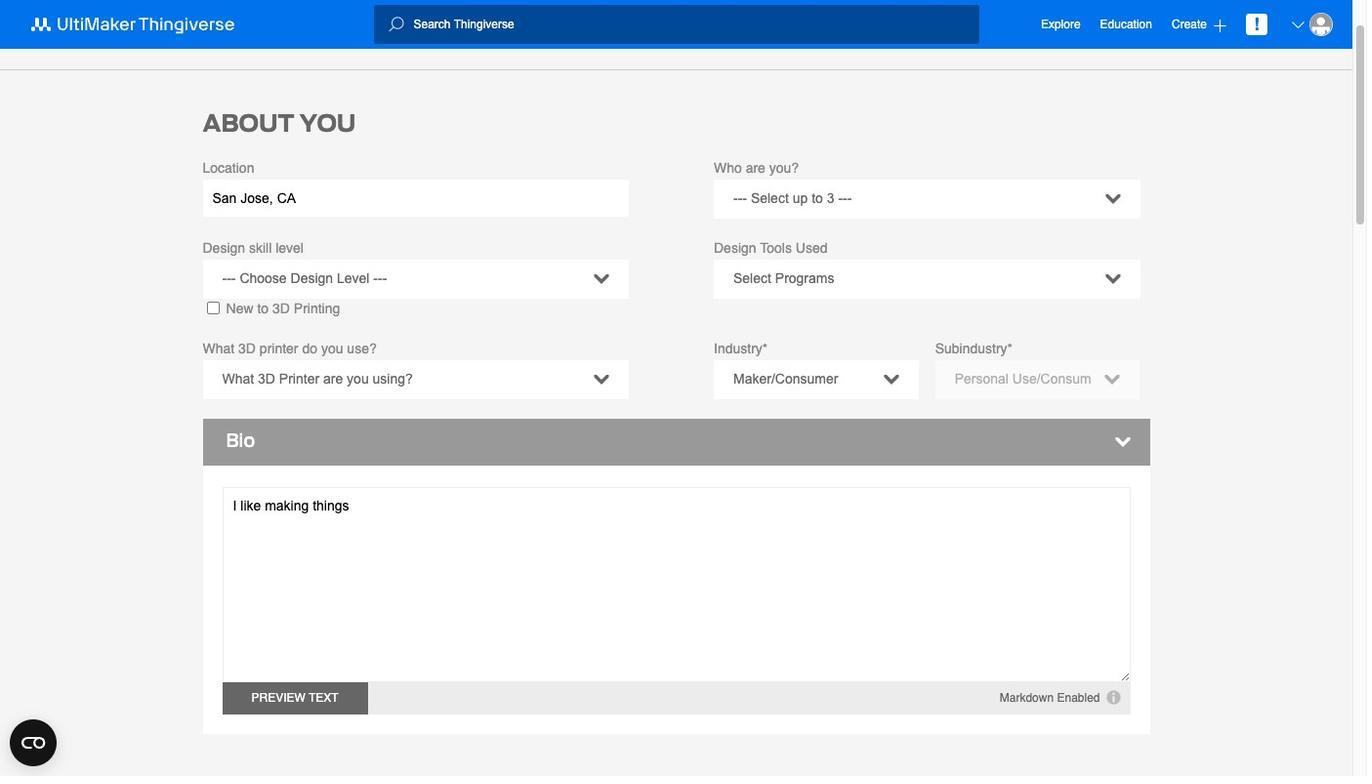 Task type: locate. For each thing, give the bounding box(es) containing it.
text
[[309, 691, 339, 705]]

Search Thingiverse text field
[[404, 17, 979, 32]]

skill
[[249, 240, 272, 255]]

design left skill
[[203, 240, 245, 255]]

0 horizontal spatial settings
[[308, 1, 384, 21]]

about
[[203, 106, 294, 140]]

design
[[203, 240, 245, 255], [714, 240, 756, 255]]

1 settings from the left
[[308, 1, 384, 21]]

1 vertical spatial 3d
[[238, 340, 256, 356]]

preview text button
[[222, 682, 368, 714]]

create button
[[1172, 8, 1227, 41]]

makerbot logo image
[[20, 13, 258, 36]]

1 horizontal spatial settings
[[648, 1, 724, 21]]

settings left search control image
[[308, 1, 384, 21]]

design tools used
[[714, 240, 828, 255]]

3d
[[272, 300, 290, 316], [238, 340, 256, 356]]

settings for thingiverse settings
[[308, 1, 384, 21]]

tools
[[760, 240, 792, 255]]

0 horizontal spatial 3d
[[238, 340, 256, 356]]

None checkbox
[[207, 301, 219, 314]]

printer
[[260, 340, 298, 356]]

3d right 'to' at the left top of page
[[272, 300, 290, 316]]

you
[[299, 106, 356, 140]]

markdown enabled
[[1000, 691, 1100, 705]]

do
[[302, 340, 317, 356]]

app settings
[[613, 1, 724, 21]]

1 horizontal spatial design
[[714, 240, 756, 255]]

preview text
[[251, 691, 339, 705]]

cancel
[[967, 13, 1023, 28]]

enabled
[[1057, 691, 1100, 705]]

to
[[257, 300, 269, 316]]

thingiverse settings
[[203, 1, 384, 21]]

save
[[1085, 13, 1121, 28]]

explore
[[1041, 17, 1081, 31]]

3d right "what"
[[238, 340, 256, 356]]

1 design from the left
[[203, 240, 245, 255]]

what 3d printer do you use?
[[203, 340, 377, 356]]

open widget image
[[10, 720, 57, 767]]

design left tools
[[714, 240, 756, 255]]

0 horizontal spatial design
[[203, 240, 245, 255]]

settings right app
[[648, 1, 724, 21]]

settings
[[308, 1, 384, 21], [648, 1, 724, 21]]

level
[[276, 240, 304, 255]]

design for design tools used
[[714, 240, 756, 255]]

!
[[1254, 14, 1260, 34]]

1 horizontal spatial 3d
[[272, 300, 290, 316]]

makerbot account link
[[416, 1, 581, 21]]

! link
[[1246, 14, 1268, 35]]

None text field
[[203, 179, 629, 217], [222, 487, 1130, 682], [203, 179, 629, 217], [222, 487, 1130, 682]]

what
[[203, 340, 235, 356]]

2 design from the left
[[714, 240, 756, 255]]

explore button
[[1041, 8, 1081, 41]]

save button
[[1056, 2, 1150, 40]]

account
[[505, 1, 581, 21]]

industry*
[[714, 340, 768, 356]]

2 settings from the left
[[648, 1, 724, 21]]



Task type: vqa. For each thing, say whether or not it's contained in the screenshot.
the a for Post a make
no



Task type: describe. For each thing, give the bounding box(es) containing it.
who are you?
[[714, 160, 799, 175]]

subindustry*
[[935, 340, 1013, 356]]

app settings link
[[613, 1, 724, 21]]

markdown
[[1000, 691, 1054, 705]]

are
[[746, 160, 766, 175]]

use?
[[347, 340, 377, 356]]

who
[[714, 160, 742, 175]]

location
[[203, 160, 254, 175]]

new
[[226, 300, 253, 316]]

preview
[[251, 691, 305, 705]]

makerbot
[[416, 1, 502, 21]]

cancel link
[[938, 2, 1052, 40]]

you?
[[769, 160, 799, 175]]

plusicon image
[[1214, 19, 1227, 32]]

printing
[[294, 300, 340, 316]]

thingiverse
[[203, 1, 304, 21]]

education link
[[1100, 15, 1152, 34]]

education
[[1100, 18, 1152, 31]]

search control image
[[388, 17, 404, 32]]

used
[[796, 240, 828, 255]]

settings for app settings
[[648, 1, 724, 21]]

makerbot account
[[416, 1, 581, 21]]

avatar image
[[1310, 13, 1333, 36]]

new to 3d printing
[[226, 300, 340, 316]]

create
[[1172, 17, 1207, 31]]

thingiverse settings link
[[203, 1, 384, 21]]

design for design skill level
[[203, 240, 245, 255]]

design skill level
[[203, 240, 304, 255]]

bio
[[226, 427, 255, 454]]

you
[[321, 340, 343, 356]]

app
[[613, 1, 644, 21]]

about you
[[203, 106, 356, 140]]

0 vertical spatial 3d
[[272, 300, 290, 316]]



